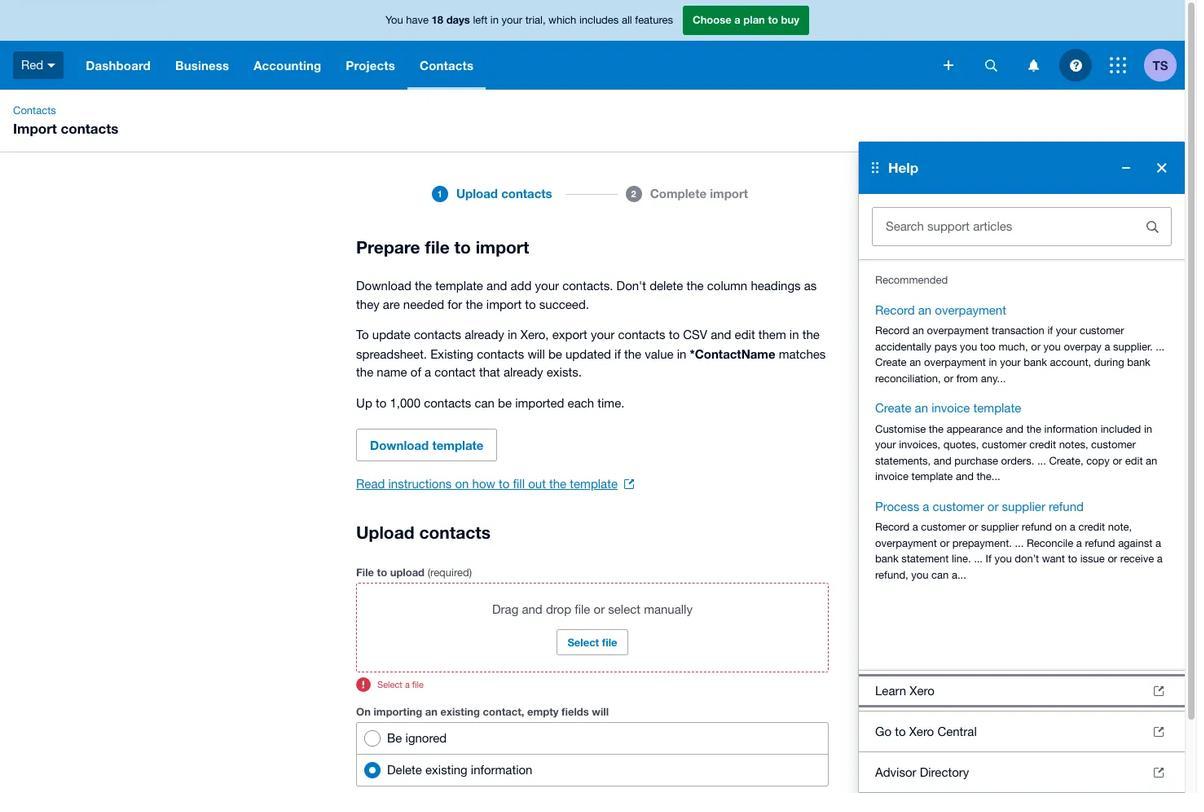 Task type: vqa. For each thing, say whether or not it's contained in the screenshot.
unpaid to the right
no



Task type: describe. For each thing, give the bounding box(es) containing it.
be
[[387, 731, 402, 745]]

in inside 'you have 18 days left in your trial, which includes all features'
[[491, 14, 499, 26]]

to update contacts already in xero, export your contacts to csv and edit them in the spreadsheet. existing contacts will be updated if the value in
[[356, 328, 820, 361]]

prepayment.
[[953, 537, 1012, 549]]

the right for
[[466, 297, 483, 311]]

instructions
[[388, 477, 452, 491]]

on importing an existing contact, empty fields will group
[[356, 722, 829, 787]]

matches
[[779, 347, 826, 361]]

complete import
[[650, 186, 748, 201]]

in inside create an invoice template customise the appearance and the information included in your invoices, quotes, customer credit notes, customer statements, and purchase orders. ... create, copy or edit an invoice template and the...
[[1144, 423, 1153, 435]]

the right the delete
[[687, 279, 704, 293]]

submit search image
[[1136, 210, 1169, 243]]

or up prepayment.
[[969, 521, 978, 533]]

out
[[528, 477, 546, 491]]

1,000
[[390, 396, 421, 410]]

Search support articles field
[[873, 211, 1126, 242]]

the up orders. on the right of the page
[[1027, 423, 1042, 435]]

0 vertical spatial on
[[455, 477, 469, 491]]

credit inside create an invoice template customise the appearance and the information included in your invoices, quotes, customer credit notes, customer statements, and purchase orders. ... create, copy or edit an invoice template and the...
[[1030, 439, 1056, 451]]

svg image inside the red popup button
[[47, 63, 56, 67]]

an up customise at the right of page
[[915, 401, 928, 415]]

learn xero
[[875, 683, 935, 697]]

can inside process a customer or supplier refund record a customer or supplier refund on a credit note, overpayment or prepayment. ... reconcile a refund against a bank statement line. ... if you don't want to issue or receive a refund, you can a...
[[932, 569, 949, 581]]

0 vertical spatial upload
[[456, 186, 498, 201]]

information inside create an invoice template customise the appearance and the information included in your invoices, quotes, customer credit notes, customer statements, and purchase orders. ... create, copy or edit an invoice template and the...
[[1045, 423, 1098, 435]]

an down recommended
[[918, 303, 932, 317]]

prepare
[[356, 237, 420, 258]]

contacts link
[[7, 103, 63, 119]]

the...
[[977, 470, 1001, 483]]

create inside record an overpayment record an overpayment transaction if your customer accidentally pays you too much, or you overpay a supplier. ... create an overpayment in your bank account, during bank reconciliation, or from any...
[[875, 356, 907, 368]]

headings
[[751, 279, 801, 293]]

matches the name of a contact that already exists.
[[356, 347, 826, 379]]

process a customer or supplier refund link
[[875, 498, 1084, 516]]

choose
[[693, 13, 732, 26]]

you down statement
[[912, 569, 929, 581]]

the up matches
[[803, 328, 820, 342]]

record inside process a customer or supplier refund record a customer or supplier refund on a credit note, overpayment or prepayment. ... reconcile a refund against a bank statement line. ... if you don't want to issue or receive a refund, you can a...
[[875, 521, 910, 533]]

buy
[[781, 13, 800, 26]]

ignored
[[406, 731, 447, 745]]

advisor directory
[[875, 765, 969, 779]]

on inside process a customer or supplier refund record a customer or supplier refund on a credit note, overpayment or prepayment. ... reconcile a refund against a bank statement line. ... if you don't want to issue or receive a refund, you can a...
[[1055, 521, 1067, 533]]

a inside 'matches the name of a contact that already exists.'
[[425, 365, 431, 379]]

left
[[473, 14, 488, 26]]

1 vertical spatial refund
[[1022, 521, 1052, 533]]

download the template and add your contacts. don't delete the column headings as they are needed for the import to succeed.
[[356, 279, 817, 311]]

column
[[707, 279, 748, 293]]

ts button
[[1144, 41, 1185, 90]]

days
[[446, 13, 470, 26]]

much,
[[999, 340, 1028, 353]]

have
[[406, 14, 429, 26]]

how
[[472, 477, 496, 491]]

you right if
[[995, 553, 1012, 565]]

you can click and drag the help menu image
[[872, 163, 879, 173]]

create an invoice template customise the appearance and the information included in your invoices, quotes, customer credit notes, customer statements, and purchase orders. ... create, copy or edit an invoice template and the...
[[875, 401, 1158, 483]]

to inside to update contacts already in xero, export your contacts to csv and edit them in the spreadsheet. existing contacts will be updated if the value in
[[669, 328, 680, 342]]

overpayment up the pays
[[927, 324, 989, 337]]

or right issue
[[1108, 553, 1118, 565]]

during
[[1094, 356, 1124, 368]]

drag
[[492, 602, 519, 616]]

... up don't
[[1015, 537, 1024, 549]]

central
[[938, 724, 977, 738]]

and left drop on the left bottom
[[522, 602, 543, 616]]

a inside record an overpayment record an overpayment transaction if your customer accidentally pays you too much, or you overpay a supplier. ... create an overpayment in your bank account, during bank reconciliation, or from any...
[[1105, 340, 1111, 353]]

template down "statements,"
[[912, 470, 953, 483]]

will inside to update contacts already in xero, export your contacts to csv and edit them in the spreadsheet. existing contacts will be updated if the value in
[[528, 347, 545, 361]]

in inside record an overpayment record an overpayment transaction if your customer accidentally pays you too much, or you overpay a supplier. ... create an overpayment in your bank account, during bank reconciliation, or from any...
[[989, 356, 997, 368]]

up to 1,000 contacts can be imported each time.
[[356, 396, 625, 410]]

contacts import contacts
[[13, 104, 118, 137]]

an up "ignored"
[[425, 705, 438, 718]]

contact,
[[483, 705, 524, 718]]

reconcile
[[1027, 537, 1074, 549]]

drop
[[546, 602, 571, 616]]

succeed.
[[539, 297, 589, 311]]

projects button
[[334, 41, 408, 90]]

transaction
[[992, 324, 1045, 337]]

to left fill
[[499, 477, 510, 491]]

... left if
[[974, 553, 983, 565]]

you left too
[[960, 340, 977, 353]]

delete existing information
[[387, 763, 533, 777]]

contact
[[435, 365, 476, 379]]

download template button
[[356, 429, 498, 461]]

1 vertical spatial supplier
[[981, 521, 1019, 533]]

customer inside record an overpayment record an overpayment transaction if your customer accidentally pays you too much, or you overpay a supplier. ... create an overpayment in your bank account, during bank reconciliation, or from any...
[[1080, 324, 1124, 337]]

1
[[438, 188, 443, 198]]

contacts for contacts
[[420, 58, 474, 73]]

or left from
[[944, 372, 954, 384]]

choose a plan to buy
[[693, 13, 800, 26]]

fields
[[562, 705, 589, 718]]

exists.
[[547, 365, 582, 379]]

or left select
[[594, 602, 605, 616]]

(required)
[[428, 566, 472, 579]]

in left xero,
[[508, 328, 517, 342]]

2 vertical spatial refund
[[1085, 537, 1115, 549]]

file to upload (required)
[[356, 566, 472, 579]]

template right 'out'
[[570, 477, 618, 491]]

create inside create an invoice template customise the appearance and the information included in your invoices, quotes, customer credit notes, customer statements, and purchase orders. ... create, copy or edit an invoice template and the...
[[875, 401, 912, 415]]

file up the importing
[[412, 680, 424, 690]]

1 record from the top
[[875, 303, 915, 317]]

a left the plan
[[735, 13, 741, 26]]

csv
[[683, 328, 707, 342]]

template inside download the template and add your contacts. don't delete the column headings as they are needed for the import to succeed.
[[435, 279, 483, 293]]

notes,
[[1059, 439, 1089, 451]]

advisor
[[875, 765, 917, 779]]

the right 'out'
[[549, 477, 567, 491]]

import
[[13, 120, 57, 137]]

of
[[411, 365, 421, 379]]

directory
[[920, 765, 969, 779]]

select file button
[[557, 629, 628, 655]]

import inside download the template and add your contacts. don't delete the column headings as they are needed for the import to succeed.
[[486, 297, 522, 311]]

18
[[432, 13, 443, 26]]

onboarding help options for new xero users group
[[859, 792, 1185, 793]]

a down process at the right of the page
[[913, 521, 918, 533]]

file inside button
[[602, 636, 617, 649]]

the up invoices,
[[929, 423, 944, 435]]

an up the reconciliation,
[[910, 356, 921, 368]]

or right much,
[[1031, 340, 1041, 353]]

your down much,
[[1000, 356, 1021, 368]]

and inside download the template and add your contacts. don't delete the column headings as they are needed for the import to succeed.
[[487, 279, 507, 293]]

you up account,
[[1044, 340, 1061, 353]]

appearance
[[947, 423, 1003, 435]]

receive
[[1121, 553, 1154, 565]]

your inside download the template and add your contacts. don't delete the column headings as they are needed for the import to succeed.
[[535, 279, 559, 293]]

to right go
[[895, 724, 906, 738]]

0 horizontal spatial upload
[[356, 522, 415, 543]]

... inside create an invoice template customise the appearance and the information included in your invoices, quotes, customer credit notes, customer statements, and purchase orders. ... create, copy or edit an invoice template and the...
[[1038, 454, 1046, 467]]

existing
[[431, 347, 474, 361]]

delete
[[650, 279, 683, 293]]

delete
[[387, 763, 422, 777]]

add
[[511, 279, 532, 293]]

contacts.
[[563, 279, 613, 293]]

1 horizontal spatial bank
[[1024, 356, 1047, 368]]

customer down "the..."
[[933, 499, 984, 513]]

update
[[372, 328, 411, 342]]

an right copy
[[1146, 454, 1158, 467]]

overpay
[[1064, 340, 1102, 353]]

purchase
[[955, 454, 999, 467]]

on importing an existing contact, empty fields will
[[356, 705, 609, 718]]

the up needed
[[415, 279, 432, 293]]

help
[[888, 159, 919, 176]]

invoices,
[[899, 439, 941, 451]]

business button
[[163, 41, 241, 90]]

0 vertical spatial refund
[[1049, 499, 1084, 513]]

learn
[[875, 683, 906, 697]]

customer up line.
[[921, 521, 966, 533]]

you have 18 days left in your trial, which includes all features
[[386, 13, 673, 26]]

0 vertical spatial xero
[[910, 683, 935, 697]]

or down "the..."
[[988, 499, 999, 513]]

1 vertical spatial will
[[592, 705, 609, 718]]

them
[[759, 328, 786, 342]]

to up for
[[455, 237, 471, 258]]

your inside to update contacts already in xero, export your contacts to csv and edit them in the spreadsheet. existing contacts will be updated if the value in
[[591, 328, 615, 342]]

and inside to update contacts already in xero, export your contacts to csv and edit them in the spreadsheet. existing contacts will be updated if the value in
[[711, 328, 731, 342]]

file right prepare
[[425, 237, 450, 258]]

a right against
[[1156, 537, 1161, 549]]

accidentally
[[875, 340, 932, 353]]

credit inside process a customer or supplier refund record a customer or supplier refund on a credit note, overpayment or prepayment. ... reconcile a refund against a bank statement line. ... if you don't want to issue or receive a refund, you can a...
[[1079, 521, 1105, 533]]

file right drop on the left bottom
[[575, 602, 590, 616]]

manually
[[644, 602, 693, 616]]

upload
[[390, 566, 425, 579]]

the left value on the right
[[624, 347, 642, 361]]

external link opens in new tab image
[[1154, 767, 1164, 777]]

and up orders. on the right of the page
[[1006, 423, 1024, 435]]

empty
[[527, 705, 559, 718]]

go to xero central
[[875, 724, 977, 738]]

drag and drop file or select manually
[[492, 602, 693, 616]]

to right up
[[376, 396, 387, 410]]

0 vertical spatial invoice
[[932, 401, 970, 415]]

they
[[356, 297, 380, 311]]

from
[[957, 372, 978, 384]]

recommended element
[[875, 301, 1169, 583]]

if inside record an overpayment record an overpayment transaction if your customer accidentally pays you too much, or you overpay a supplier. ... create an overpayment in your bank account, during bank reconciliation, or from any...
[[1048, 324, 1053, 337]]

1 vertical spatial invoice
[[875, 470, 909, 483]]

updated
[[566, 347, 611, 361]]

or up statement
[[940, 537, 950, 549]]

... inside record an overpayment record an overpayment transaction if your customer accidentally pays you too much, or you overpay a supplier. ... create an overpayment in your bank account, during bank reconciliation, or from any...
[[1156, 340, 1165, 353]]



Task type: locate. For each thing, give the bounding box(es) containing it.
accounting
[[254, 58, 321, 73]]

record down process at the right of the page
[[875, 521, 910, 533]]

to right file
[[377, 566, 387, 579]]

1 horizontal spatial select
[[568, 636, 599, 649]]

complete
[[650, 186, 707, 201]]

0 horizontal spatial contacts
[[13, 104, 56, 117]]

edit
[[735, 328, 755, 342], [1125, 454, 1143, 467]]

record
[[875, 303, 915, 317], [875, 324, 910, 337], [875, 521, 910, 533]]

create up customise at the right of page
[[875, 401, 912, 415]]

2 create from the top
[[875, 401, 912, 415]]

0 horizontal spatial on
[[455, 477, 469, 491]]

overpayment
[[935, 303, 1007, 317], [927, 324, 989, 337], [924, 356, 986, 368], [875, 537, 937, 549]]

projects
[[346, 58, 395, 73]]

information down contact,
[[471, 763, 533, 777]]

xero right learn at the bottom
[[910, 683, 935, 697]]

download down 1,000
[[370, 438, 429, 452]]

upload right 1
[[456, 186, 498, 201]]

1 vertical spatial external link opens in new tab image
[[1154, 727, 1164, 736]]

0 vertical spatial can
[[475, 396, 495, 410]]

on
[[455, 477, 469, 491], [1055, 521, 1067, 533]]

upload
[[456, 186, 498, 201], [356, 522, 415, 543]]

contacts up import
[[13, 104, 56, 117]]

are
[[383, 297, 400, 311]]

business
[[175, 58, 229, 73]]

supplier
[[1002, 499, 1046, 513], [981, 521, 1019, 533]]

existing up "ignored"
[[441, 705, 480, 718]]

as
[[804, 279, 817, 293]]

2 record from the top
[[875, 324, 910, 337]]

supplier up reconcile
[[1002, 499, 1046, 513]]

import up add
[[476, 237, 529, 258]]

on
[[356, 705, 371, 718]]

overpayment inside process a customer or supplier refund record a customer or supplier refund on a credit note, overpayment or prepayment. ... reconcile a refund against a bank statement line. ... if you don't want to issue or receive a refund, you can a...
[[875, 537, 937, 549]]

select for select a file
[[377, 680, 403, 690]]

contacts for contacts import contacts
[[13, 104, 56, 117]]

all
[[622, 14, 632, 26]]

to left the csv
[[669, 328, 680, 342]]

an up accidentally
[[913, 324, 924, 337]]

1 horizontal spatial on
[[1055, 521, 1067, 533]]

0 horizontal spatial bank
[[875, 553, 899, 565]]

on left "how"
[[455, 477, 469, 491]]

already inside to update contacts already in xero, export your contacts to csv and edit them in the spreadsheet. existing contacts will be updated if the value in
[[465, 328, 504, 342]]

select file
[[568, 636, 617, 649]]

1 horizontal spatial upload
[[456, 186, 498, 201]]

you
[[386, 14, 403, 26]]

contacts inside contacts import contacts
[[61, 120, 118, 137]]

close help menu image
[[1146, 152, 1179, 184]]

2 horizontal spatial bank
[[1127, 356, 1151, 368]]

if inside to update contacts already in xero, export your contacts to csv and edit them in the spreadsheet. existing contacts will be updated if the value in
[[615, 347, 621, 361]]

you
[[960, 340, 977, 353], [1044, 340, 1061, 353], [995, 553, 1012, 565], [912, 569, 929, 581]]

2 vertical spatial record
[[875, 521, 910, 533]]

0 vertical spatial be
[[548, 347, 562, 361]]

orders.
[[1001, 454, 1035, 467]]

file
[[356, 566, 374, 579]]

1 vertical spatial download
[[370, 438, 429, 452]]

select
[[568, 636, 599, 649], [377, 680, 403, 690]]

existing
[[441, 705, 480, 718], [425, 763, 468, 777]]

a up the importing
[[405, 680, 410, 690]]

will right fields
[[592, 705, 609, 718]]

if right transaction at the right of page
[[1048, 324, 1053, 337]]

download inside download the template and add your contacts. don't delete the column headings as they are needed for the import to succeed.
[[356, 279, 411, 293]]

0 horizontal spatial will
[[528, 347, 545, 361]]

1 vertical spatial can
[[932, 569, 949, 581]]

1 vertical spatial already
[[504, 365, 543, 379]]

account,
[[1050, 356, 1092, 368]]

0 vertical spatial import
[[710, 186, 748, 201]]

1 vertical spatial if
[[615, 347, 621, 361]]

a right process at the right of the page
[[923, 499, 930, 513]]

0 vertical spatial credit
[[1030, 439, 1056, 451]]

external link opens in new tab image for go to xero central
[[1154, 727, 1164, 736]]

or inside create an invoice template customise the appearance and the information included in your invoices, quotes, customer credit notes, customer statements, and purchase orders. ... create, copy or edit an invoice template and the...
[[1113, 454, 1123, 467]]

in right value on the right
[[677, 347, 687, 361]]

1 vertical spatial upload
[[356, 522, 415, 543]]

svg image
[[1110, 57, 1126, 73], [985, 59, 997, 71], [1070, 59, 1082, 71], [944, 60, 954, 70], [47, 63, 56, 67]]

0 vertical spatial will
[[528, 347, 545, 361]]

trial,
[[525, 14, 546, 26]]

0 vertical spatial if
[[1048, 324, 1053, 337]]

process
[[875, 499, 920, 513]]

note,
[[1108, 521, 1132, 533]]

file down select
[[602, 636, 617, 649]]

can down 'that'
[[475, 396, 495, 410]]

ts
[[1153, 57, 1168, 72]]

tab list
[[120, 178, 1065, 235]]

0 vertical spatial already
[[465, 328, 504, 342]]

select for select file
[[568, 636, 599, 649]]

on up reconcile
[[1055, 521, 1067, 533]]

in right included
[[1144, 423, 1153, 435]]

record an overpayment record an overpayment transaction if your customer accidentally pays you too much, or you overpay a supplier. ... create an overpayment in your bank account, during bank reconciliation, or from any...
[[875, 303, 1165, 384]]

already right 'that'
[[504, 365, 543, 379]]

customer down included
[[1091, 439, 1136, 451]]

1 vertical spatial import
[[476, 237, 529, 258]]

svg image
[[1028, 59, 1039, 71]]

don't
[[617, 279, 646, 293]]

1 vertical spatial record
[[875, 324, 910, 337]]

help group
[[859, 142, 1185, 793]]

upload up file
[[356, 522, 415, 543]]

0 vertical spatial supplier
[[1002, 499, 1046, 513]]

value
[[645, 347, 674, 361]]

process a customer or supplier refund record a customer or supplier refund on a credit note, overpayment or prepayment. ... reconcile a refund against a bank statement line. ... if you don't want to issue or receive a refund, you can a...
[[875, 499, 1163, 581]]

edit inside create an invoice template customise the appearance and the information included in your invoices, quotes, customer credit notes, customer statements, and purchase orders. ... create, copy or edit an invoice template and the...
[[1125, 454, 1143, 467]]

template inside button
[[432, 438, 484, 452]]

edit down included
[[1125, 454, 1143, 467]]

1 vertical spatial credit
[[1079, 521, 1105, 533]]

customise
[[875, 423, 926, 435]]

edit inside to update contacts already in xero, export your contacts to csv and edit them in the spreadsheet. existing contacts will be updated if the value in
[[735, 328, 755, 342]]

0 vertical spatial upload contacts
[[456, 186, 552, 201]]

statements,
[[875, 454, 931, 467]]

record down recommended
[[875, 303, 915, 317]]

0 horizontal spatial invoice
[[875, 470, 909, 483]]

or right copy
[[1113, 454, 1123, 467]]

1 vertical spatial information
[[471, 763, 533, 777]]

a up issue
[[1077, 537, 1082, 549]]

... right orders. on the right of the page
[[1038, 454, 1046, 467]]

1 vertical spatial be
[[498, 396, 512, 410]]

0 vertical spatial existing
[[441, 705, 480, 718]]

file
[[425, 237, 450, 258], [575, 602, 590, 616], [602, 636, 617, 649], [412, 680, 424, 690]]

import right complete
[[710, 186, 748, 201]]

1 horizontal spatial can
[[932, 569, 949, 581]]

download inside button
[[370, 438, 429, 452]]

customer up orders. on the right of the page
[[982, 439, 1027, 451]]

bank inside process a customer or supplier refund record a customer or supplier refund on a credit note, overpayment or prepayment. ... reconcile a refund against a bank statement line. ... if you don't want to issue or receive a refund, you can a...
[[875, 553, 899, 565]]

can left a...
[[932, 569, 949, 581]]

pays
[[935, 340, 957, 353]]

overpayment up too
[[935, 303, 1007, 317]]

a up during
[[1105, 340, 1111, 353]]

contacts inside popup button
[[420, 58, 474, 73]]

your left trial,
[[502, 14, 523, 26]]

customer up overpay
[[1080, 324, 1124, 337]]

to inside process a customer or supplier refund record a customer or supplier refund on a credit note, overpayment or prepayment. ... reconcile a refund against a bank statement line. ... if you don't want to issue or receive a refund, you can a...
[[1068, 553, 1078, 565]]

existing down "ignored"
[[425, 763, 468, 777]]

go
[[875, 724, 892, 738]]

1 horizontal spatial will
[[592, 705, 609, 718]]

1 vertical spatial create
[[875, 401, 912, 415]]

1 horizontal spatial edit
[[1125, 454, 1143, 467]]

included
[[1101, 423, 1141, 435]]

to down add
[[525, 297, 536, 311]]

a right receive
[[1157, 553, 1163, 565]]

the
[[415, 279, 432, 293], [687, 279, 704, 293], [466, 297, 483, 311], [803, 328, 820, 342], [624, 347, 642, 361], [356, 365, 373, 379], [929, 423, 944, 435], [1027, 423, 1042, 435], [549, 477, 567, 491]]

in
[[491, 14, 499, 26], [508, 328, 517, 342], [790, 328, 799, 342], [677, 347, 687, 361], [989, 356, 997, 368], [1144, 423, 1153, 435]]

template down any...
[[974, 401, 1021, 415]]

overpayment down the pays
[[924, 356, 986, 368]]

contacts inside contacts import contacts
[[13, 104, 56, 117]]

create down accidentally
[[875, 356, 907, 368]]

your up 'updated'
[[591, 328, 615, 342]]

template up for
[[435, 279, 483, 293]]

your inside 'you have 18 days left in your trial, which includes all features'
[[502, 14, 523, 26]]

bank down supplier.
[[1127, 356, 1151, 368]]

2 external link opens in new tab image from the top
[[1154, 727, 1164, 736]]

to
[[768, 13, 778, 26], [455, 237, 471, 258], [525, 297, 536, 311], [669, 328, 680, 342], [376, 396, 387, 410], [499, 477, 510, 491], [1068, 553, 1078, 565], [377, 566, 387, 579], [895, 724, 906, 738]]

refund
[[1049, 499, 1084, 513], [1022, 521, 1052, 533], [1085, 537, 1115, 549]]

that
[[479, 365, 500, 379]]

issue
[[1081, 553, 1105, 565]]

your up succeed.
[[535, 279, 559, 293]]

1 vertical spatial on
[[1055, 521, 1067, 533]]

0 vertical spatial contacts
[[420, 58, 474, 73]]

and down purchase
[[956, 470, 974, 483]]

a right of
[[425, 365, 431, 379]]

external link opens in new tab image for learn xero
[[1154, 686, 1164, 696]]

import
[[710, 186, 748, 201], [476, 237, 529, 258], [486, 297, 522, 311]]

1 vertical spatial existing
[[425, 763, 468, 777]]

bank up refund,
[[875, 553, 899, 565]]

1 vertical spatial edit
[[1125, 454, 1143, 467]]

collapse help menu image
[[1110, 152, 1143, 184]]

upload contacts right 1
[[456, 186, 552, 201]]

to inside download the template and add your contacts. don't delete the column headings as they are needed for the import to succeed.
[[525, 297, 536, 311]]

and up *contactname
[[711, 328, 731, 342]]

3 record from the top
[[875, 521, 910, 533]]

red
[[21, 58, 43, 72]]

accounting button
[[241, 41, 334, 90]]

if
[[986, 553, 992, 565]]

0 vertical spatial information
[[1045, 423, 1098, 435]]

0 horizontal spatial be
[[498, 396, 512, 410]]

in up matches
[[790, 328, 799, 342]]

1 external link opens in new tab image from the top
[[1154, 686, 1164, 696]]

time.
[[598, 396, 625, 410]]

includes
[[579, 14, 619, 26]]

in right left
[[491, 14, 499, 26]]

0 horizontal spatial edit
[[735, 328, 755, 342]]

0 vertical spatial select
[[568, 636, 599, 649]]

external link opens in new tab image
[[1154, 686, 1164, 696], [1154, 727, 1164, 736]]

and left add
[[487, 279, 507, 293]]

0 vertical spatial download
[[356, 279, 411, 293]]

the inside 'matches the name of a contact that already exists.'
[[356, 365, 373, 379]]

already inside 'matches the name of a contact that already exists.'
[[504, 365, 543, 379]]

1 vertical spatial xero
[[909, 724, 934, 738]]

1 vertical spatial upload contacts
[[356, 522, 491, 543]]

1 horizontal spatial contacts
[[420, 58, 474, 73]]

information inside on importing an existing contact, empty fields will group
[[471, 763, 533, 777]]

1 vertical spatial select
[[377, 680, 403, 690]]

already up existing
[[465, 328, 504, 342]]

to left buy
[[768, 13, 778, 26]]

credit left note,
[[1079, 521, 1105, 533]]

your down customise at the right of page
[[875, 439, 896, 451]]

1 horizontal spatial information
[[1045, 423, 1098, 435]]

name
[[377, 365, 407, 379]]

0 horizontal spatial credit
[[1030, 439, 1056, 451]]

to
[[356, 328, 369, 342]]

0 horizontal spatial information
[[471, 763, 533, 777]]

0 horizontal spatial can
[[475, 396, 495, 410]]

record up accidentally
[[875, 324, 910, 337]]

tab list containing upload contacts
[[120, 178, 1065, 235]]

a up reconcile
[[1070, 521, 1076, 533]]

select inside button
[[568, 636, 599, 649]]

0 vertical spatial create
[[875, 356, 907, 368]]

be
[[548, 347, 562, 361], [498, 396, 512, 410]]

recommended
[[875, 274, 948, 286]]

up
[[356, 396, 372, 410]]

0 vertical spatial external link opens in new tab image
[[1154, 686, 1164, 696]]

each
[[568, 396, 594, 410]]

xero left central
[[909, 724, 934, 738]]

copy
[[1087, 454, 1110, 467]]

0 horizontal spatial select
[[377, 680, 403, 690]]

select a file
[[377, 680, 424, 690]]

download for download the template and add your contacts. don't delete the column headings as they are needed for the import to succeed.
[[356, 279, 411, 293]]

1 horizontal spatial if
[[1048, 324, 1053, 337]]

read
[[356, 477, 385, 491]]

download template
[[370, 438, 484, 452]]

plan
[[744, 13, 765, 26]]

in up any...
[[989, 356, 997, 368]]

will
[[528, 347, 545, 361], [592, 705, 609, 718]]

0 vertical spatial record
[[875, 303, 915, 317]]

existing inside group
[[425, 763, 468, 777]]

can
[[475, 396, 495, 410], [932, 569, 949, 581]]

0 horizontal spatial if
[[615, 347, 621, 361]]

1 create from the top
[[875, 356, 907, 368]]

supplier.
[[1113, 340, 1153, 353]]

1 horizontal spatial be
[[548, 347, 562, 361]]

your up overpay
[[1056, 324, 1077, 337]]

reconciliation,
[[875, 372, 941, 384]]

be inside to update contacts already in xero, export your contacts to csv and edit them in the spreadsheet. existing contacts will be updated if the value in
[[548, 347, 562, 361]]

edit up *contactname
[[735, 328, 755, 342]]

and down quotes,
[[934, 454, 952, 467]]

select down drag and drop file or select manually
[[568, 636, 599, 649]]

tab panel
[[120, 210, 1065, 235]]

help banner
[[0, 0, 1185, 793]]

2
[[631, 188, 636, 198]]

which
[[549, 14, 577, 26]]

overpayment up statement
[[875, 537, 937, 549]]

to right want
[[1068, 553, 1078, 565]]

template
[[435, 279, 483, 293], [974, 401, 1021, 415], [432, 438, 484, 452], [912, 470, 953, 483], [570, 477, 618, 491]]

customer
[[1080, 324, 1124, 337], [982, 439, 1027, 451], [1091, 439, 1136, 451], [933, 499, 984, 513], [921, 521, 966, 533]]

0 vertical spatial edit
[[735, 328, 755, 342]]

imported
[[515, 396, 564, 410]]

download for download template
[[370, 438, 429, 452]]

features
[[635, 14, 673, 26]]

invoice up the appearance
[[932, 401, 970, 415]]

download up are
[[356, 279, 411, 293]]

2 vertical spatial import
[[486, 297, 522, 311]]

template up "how"
[[432, 438, 484, 452]]

line.
[[952, 553, 971, 565]]

1 horizontal spatial invoice
[[932, 401, 970, 415]]

your inside create an invoice template customise the appearance and the information included in your invoices, quotes, customer credit notes, customer statements, and purchase orders. ... create, copy or edit an invoice template and the...
[[875, 439, 896, 451]]

and
[[487, 279, 507, 293], [711, 328, 731, 342], [1006, 423, 1024, 435], [934, 454, 952, 467], [956, 470, 974, 483], [522, 602, 543, 616]]

credit up create,
[[1030, 439, 1056, 451]]

1 horizontal spatial credit
[[1079, 521, 1105, 533]]

contacts down 18
[[420, 58, 474, 73]]

1 vertical spatial contacts
[[13, 104, 56, 117]]



